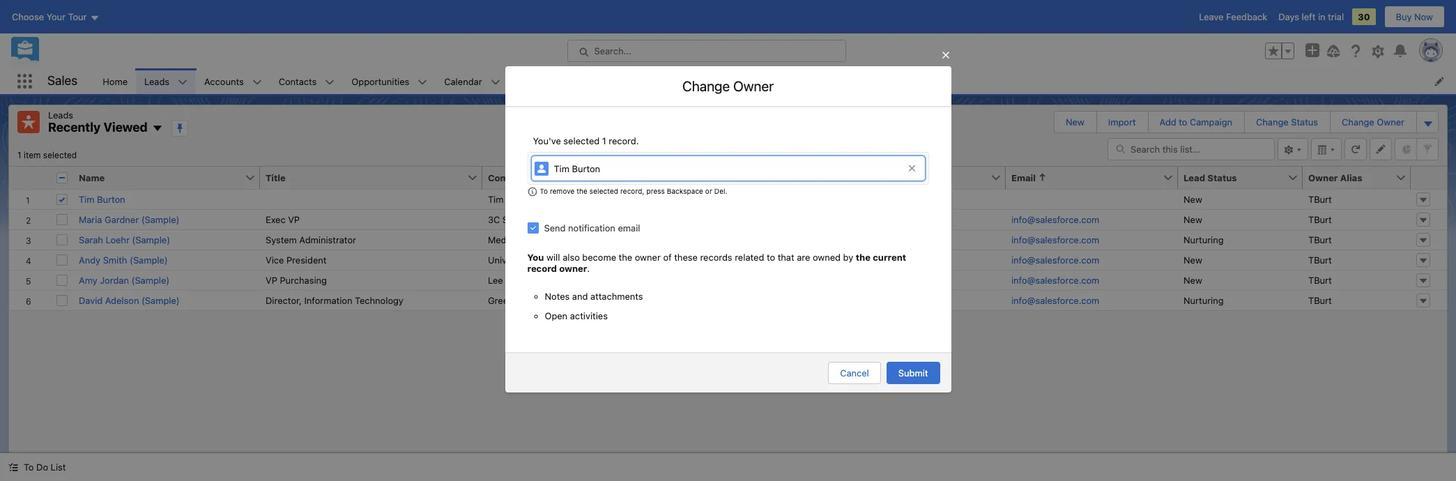 Task type: vqa. For each thing, say whether or not it's contained in the screenshot.


Task type: locate. For each thing, give the bounding box(es) containing it.
tim burton link inside recently viewed grid
[[79, 194, 125, 205]]

0 horizontal spatial leads
[[48, 109, 73, 121]]

related
[[735, 252, 765, 263]]

info@salesforce.com link for green dot publishing
[[1012, 295, 1100, 306]]

0 horizontal spatial the
[[577, 187, 588, 195]]

0 horizontal spatial owner
[[734, 78, 774, 94]]

selected left record,
[[590, 187, 619, 195]]

0 horizontal spatial to
[[24, 462, 34, 473]]

status inside button
[[1208, 172, 1238, 183]]

the right become
[[619, 252, 633, 263]]

calendar
[[444, 76, 482, 87]]

2 tburt from the top
[[1309, 214, 1333, 225]]

tim burton link up del.
[[531, 155, 926, 181]]

0 vertical spatial text default image
[[528, 187, 537, 197]]

change owner down search... "button"
[[683, 78, 774, 94]]

vp
[[288, 214, 300, 225], [266, 274, 277, 286]]

lead status
[[1184, 172, 1238, 183]]

vp down vice
[[266, 274, 277, 286]]

medlife, inc.
[[488, 234, 543, 245]]

1 horizontal spatial vp
[[288, 214, 300, 225]]

publishing
[[534, 295, 577, 306]]

president
[[287, 254, 327, 265]]

4 info@salesforce.com link from the top
[[1012, 274, 1100, 286]]

leads right home link
[[144, 76, 170, 87]]

notes
[[545, 291, 570, 302]]

tburt for lee enterprise, inc
[[1309, 274, 1333, 286]]

smith
[[103, 254, 127, 265]]

status up list view controls icon
[[1292, 116, 1319, 128]]

0 horizontal spatial owner
[[559, 263, 587, 274]]

burton up gardner
[[97, 194, 125, 205]]

the right by
[[856, 252, 871, 263]]

recently viewed|leads|list view element
[[8, 105, 1448, 453]]

info@salesforce.com link for lee enterprise, inc
[[1012, 274, 1100, 286]]

you've
[[533, 135, 561, 146]]

medlife,
[[488, 234, 525, 245]]

sarah loehr (sample)
[[79, 234, 170, 245]]

0 vertical spatial selected
[[564, 135, 600, 146]]

contacts list item
[[270, 68, 343, 94]]

0 horizontal spatial change
[[683, 78, 730, 94]]

change status
[[1257, 116, 1319, 128]]

1 vertical spatial 1
[[17, 150, 21, 160]]

2 info@salesforce.com from the top
[[1012, 234, 1100, 245]]

0 vertical spatial change owner
[[683, 78, 774, 94]]

(sample)
[[141, 214, 180, 225], [132, 234, 170, 245], [130, 254, 168, 265], [131, 274, 170, 286], [142, 295, 180, 306]]

1 inside recently viewed|leads|list view element
[[17, 150, 21, 160]]

2 info@salesforce.com link from the top
[[1012, 234, 1100, 245]]

burton down you've selected 1 record.
[[572, 163, 601, 175]]

item
[[24, 150, 41, 160]]

leads link
[[136, 68, 178, 94]]

3 tburt from the top
[[1309, 234, 1333, 245]]

1 horizontal spatial text default image
[[528, 187, 537, 197]]

import
[[1109, 116, 1136, 128]]

1 horizontal spatial the
[[619, 252, 633, 263]]

info@salesforce.com link
[[1012, 214, 1100, 225], [1012, 234, 1100, 245], [1012, 254, 1100, 265], [1012, 274, 1100, 286], [1012, 295, 1100, 306]]

company button
[[483, 166, 649, 189]]

tim
[[554, 163, 570, 175], [79, 194, 94, 205], [488, 194, 504, 205]]

lead status element
[[1179, 166, 1312, 189]]

0 vertical spatial nurturing
[[1184, 234, 1224, 245]]

(sample) for amy jordan (sample)
[[131, 274, 170, 286]]

selected
[[564, 135, 600, 146], [43, 150, 77, 160], [590, 187, 619, 195]]

to left do
[[24, 462, 34, 473]]

5 info@salesforce.com from the top
[[1012, 295, 1100, 306]]

maria
[[79, 214, 102, 225]]

vp right 'exec'
[[288, 214, 300, 225]]

owner left of
[[635, 252, 661, 263]]

owner left alias
[[1309, 172, 1339, 183]]

to for to remove the selected record, press backspace or del.
[[540, 187, 548, 195]]

sarah
[[79, 234, 103, 245]]

0 vertical spatial status
[[1292, 116, 1319, 128]]

leave feedback
[[1200, 11, 1268, 22]]

1 vertical spatial owner
[[1377, 116, 1405, 128]]

owner inside 'button'
[[1377, 116, 1405, 128]]

(sample) down maria gardner (sample)
[[132, 234, 170, 245]]

recently viewed status
[[17, 150, 77, 160]]

cell for green dot publishing
[[665, 290, 835, 310]]

1 horizontal spatial tim burton link
[[531, 155, 926, 181]]

change owner up the owner alias element on the top of page
[[1343, 116, 1405, 128]]

1 left record.
[[602, 135, 607, 146]]

1 vertical spatial change owner
[[1343, 116, 1405, 128]]

tburt
[[1309, 194, 1333, 205], [1309, 214, 1333, 225], [1309, 234, 1333, 245], [1309, 254, 1333, 265], [1309, 274, 1333, 286], [1309, 295, 1333, 306]]

5 info@salesforce.com link from the top
[[1012, 295, 1100, 306]]

1 vertical spatial selected
[[43, 150, 77, 160]]

owner down search... "button"
[[734, 78, 774, 94]]

group down 'days'
[[1266, 43, 1295, 59]]

(sample) down sarah loehr (sample)
[[130, 254, 168, 265]]

1 left item
[[17, 150, 21, 160]]

text default image left do
[[8, 463, 18, 472]]

owner up the owner alias element on the top of page
[[1377, 116, 1405, 128]]

tim up 3c
[[488, 194, 504, 205]]

submit button
[[887, 362, 940, 384]]

1 horizontal spatial group
[[1266, 43, 1295, 59]]

owner alias element
[[1303, 166, 1420, 189]]

0 horizontal spatial change owner
[[683, 78, 774, 94]]

status inside "button"
[[1292, 116, 1319, 128]]

0 horizontal spatial vp
[[266, 274, 277, 286]]

tim up maria
[[79, 194, 94, 205]]

name element
[[73, 166, 268, 189]]

universal technologies
[[488, 254, 585, 265]]

new for purchasing
[[1184, 274, 1203, 286]]

cell for lee enterprise, inc
[[665, 270, 835, 290]]

(sample) for andy smith (sample)
[[130, 254, 168, 265]]

sarah loehr (sample) link
[[79, 234, 170, 245]]

cell
[[51, 166, 73, 189], [665, 209, 835, 229], [665, 229, 835, 249], [665, 270, 835, 290], [665, 290, 835, 310]]

(sample) up david adelson (sample) link
[[131, 274, 170, 286]]

recently
[[48, 120, 101, 135]]

(sample) right gardner
[[141, 214, 180, 225]]

trial
[[1329, 11, 1345, 22]]

6 tburt from the top
[[1309, 295, 1333, 306]]

group containing notes and attachments
[[545, 291, 912, 322]]

text default image for to do list
[[8, 463, 18, 472]]

opportunities list item
[[343, 68, 436, 94]]

1 click to dial disabled image from the left
[[670, 254, 757, 265]]

1 horizontal spatial tim
[[488, 194, 504, 205]]

status for lead status
[[1208, 172, 1238, 183]]

1 vertical spatial to
[[767, 252, 776, 263]]

1 horizontal spatial to
[[540, 187, 548, 195]]

tim burton
[[554, 163, 601, 175], [79, 194, 125, 205]]

1 vertical spatial nurturing
[[1184, 295, 1224, 306]]

selected right item
[[43, 150, 77, 160]]

1 horizontal spatial status
[[1292, 116, 1319, 128]]

to left that
[[767, 252, 776, 263]]

leave feedback link
[[1200, 11, 1268, 22]]

0 horizontal spatial to
[[767, 252, 776, 263]]

info@salesforce.com for medlife, inc.
[[1012, 234, 1100, 245]]

status right 'lead'
[[1208, 172, 1238, 183]]

None search field
[[1108, 138, 1275, 160]]

tim burton up maria
[[79, 194, 125, 205]]

search... button
[[567, 40, 846, 62]]

1 vertical spatial leads
[[48, 109, 73, 121]]

attachments
[[591, 291, 643, 302]]

open activities
[[545, 311, 608, 322]]

2 horizontal spatial burton
[[572, 163, 601, 175]]

you will also become the owner of these records related to that are owned by
[[528, 252, 856, 263]]

owner up "inc"
[[559, 263, 587, 274]]

burton up systems at the top left
[[506, 194, 535, 205]]

0 vertical spatial tim burton
[[554, 163, 601, 175]]

leads down the sales
[[48, 109, 73, 121]]

Send notification email checkbox
[[528, 223, 539, 234]]

change inside 'button'
[[1343, 116, 1375, 128]]

that
[[778, 252, 795, 263]]

jordan
[[100, 274, 129, 286]]

new inside button
[[1066, 116, 1085, 128]]

andy smith (sample) link
[[79, 254, 168, 265]]

change for change status "button"
[[1257, 116, 1289, 128]]

0 vertical spatial group
[[1266, 43, 1295, 59]]

buy now
[[1396, 11, 1434, 22]]

accounts list item
[[196, 68, 270, 94]]

2 horizontal spatial change
[[1343, 116, 1375, 128]]

info@salesforce.com
[[1012, 214, 1100, 225], [1012, 234, 1100, 245], [1012, 254, 1100, 265], [1012, 274, 1100, 286], [1012, 295, 1100, 306]]

text default image inside to do list button
[[8, 463, 18, 472]]

mobile element
[[835, 166, 1015, 189]]

2 horizontal spatial the
[[856, 252, 871, 263]]

0 horizontal spatial status
[[1208, 172, 1238, 183]]

1 horizontal spatial leads
[[144, 76, 170, 87]]

0 horizontal spatial group
[[545, 291, 912, 322]]

0 horizontal spatial text default image
[[8, 463, 18, 472]]

change up list view controls icon
[[1257, 116, 1289, 128]]

enterprise,
[[506, 274, 552, 286]]

inc
[[554, 274, 567, 286]]

enterprises
[[537, 194, 585, 205]]

0 horizontal spatial tim
[[79, 194, 94, 205]]

to inside button
[[24, 462, 34, 473]]

change down search... "button"
[[683, 78, 730, 94]]

0 horizontal spatial tim burton
[[79, 194, 125, 205]]

mobile
[[841, 172, 871, 183]]

email element
[[1006, 166, 1187, 189]]

1 horizontal spatial tim burton
[[554, 163, 601, 175]]

the current record owner
[[528, 252, 907, 274]]

company element
[[483, 166, 673, 189]]

1 vertical spatial tim burton link
[[79, 194, 125, 205]]

1 item selected
[[17, 150, 77, 160]]

1 vertical spatial group
[[545, 291, 912, 322]]

home
[[103, 76, 128, 87]]

leave
[[1200, 11, 1224, 22]]

nurturing
[[1184, 234, 1224, 245], [1184, 295, 1224, 306]]

4 info@salesforce.com from the top
[[1012, 274, 1100, 286]]

0 vertical spatial leads
[[144, 76, 170, 87]]

systems
[[503, 214, 539, 225]]

to left remove
[[540, 187, 548, 195]]

none search field inside recently viewed|leads|list view element
[[1108, 138, 1275, 160]]

text default image down company
[[528, 187, 537, 197]]

1 vertical spatial text default image
[[8, 463, 18, 472]]

0 vertical spatial tim burton link
[[531, 155, 926, 181]]

owner
[[635, 252, 661, 263], [559, 263, 587, 274]]

list
[[94, 68, 1457, 94]]

info@salesforce.com link for medlife, inc.
[[1012, 234, 1100, 245]]

text default image
[[528, 187, 537, 197], [8, 463, 18, 472]]

tim burton link
[[531, 155, 926, 181], [79, 194, 125, 205]]

tim up remove
[[554, 163, 570, 175]]

2 horizontal spatial owner
[[1377, 116, 1405, 128]]

selected inside recently viewed|leads|list view element
[[43, 150, 77, 160]]

reports list item
[[652, 68, 720, 94]]

group
[[1266, 43, 1295, 59], [545, 291, 912, 322]]

to
[[540, 187, 548, 195], [24, 462, 34, 473]]

become
[[583, 252, 616, 263]]

click to dial disabled image
[[670, 254, 757, 265], [841, 254, 927, 265]]

list view controls image
[[1278, 138, 1309, 160]]

selected right you've
[[564, 135, 600, 146]]

0 vertical spatial to
[[540, 187, 548, 195]]

1 vertical spatial status
[[1208, 172, 1238, 183]]

to right add
[[1179, 116, 1188, 128]]

tim burton link up maria
[[79, 194, 125, 205]]

text default image for to remove the selected record, press backspace or del.
[[528, 187, 537, 197]]

2 vertical spatial owner
[[1309, 172, 1339, 183]]

burton
[[572, 163, 601, 175], [97, 194, 125, 205], [506, 194, 535, 205]]

change owner inside change owner 'button'
[[1343, 116, 1405, 128]]

1 horizontal spatial click to dial disabled image
[[841, 254, 927, 265]]

to
[[1179, 116, 1188, 128], [767, 252, 776, 263]]

1 horizontal spatial 1
[[602, 135, 607, 146]]

adelson
[[105, 295, 139, 306]]

also
[[563, 252, 580, 263]]

accounts link
[[196, 68, 252, 94]]

1 info@salesforce.com link from the top
[[1012, 214, 1100, 225]]

change inside "button"
[[1257, 116, 1289, 128]]

item number element
[[9, 166, 51, 189]]

the right remove
[[577, 187, 588, 195]]

(sample) right adelson
[[142, 295, 180, 306]]

owned
[[813, 252, 841, 263]]

do
[[36, 462, 48, 473]]

1 vertical spatial to
[[24, 462, 34, 473]]

1 tburt from the top
[[1309, 194, 1333, 205]]

amy
[[79, 274, 97, 286]]

technologies
[[530, 254, 585, 265]]

del.
[[715, 187, 728, 195]]

tim burton up remove
[[554, 163, 601, 175]]

submit
[[899, 368, 929, 379]]

1 vertical spatial vp
[[266, 274, 277, 286]]

0 vertical spatial owner
[[734, 78, 774, 94]]

change up alias
[[1343, 116, 1375, 128]]

title element
[[260, 166, 491, 189]]

1 horizontal spatial change
[[1257, 116, 1289, 128]]

exec vp
[[266, 214, 300, 225]]

2 horizontal spatial tim
[[554, 163, 570, 175]]

1 vertical spatial tim burton
[[79, 194, 125, 205]]

0 vertical spatial 1
[[602, 135, 607, 146]]

list item
[[509, 68, 567, 94]]

leads
[[144, 76, 170, 87], [48, 109, 73, 121]]

(sample) for maria gardner (sample)
[[141, 214, 180, 225]]

quotes list item
[[720, 68, 786, 94]]

andy smith (sample)
[[79, 254, 168, 265]]

0 horizontal spatial click to dial disabled image
[[670, 254, 757, 265]]

lee
[[488, 274, 503, 286]]

of
[[663, 252, 672, 263]]

0 horizontal spatial tim burton link
[[79, 194, 125, 205]]

1 horizontal spatial owner
[[1309, 172, 1339, 183]]

0 vertical spatial to
[[1179, 116, 1188, 128]]

1 horizontal spatial change owner
[[1343, 116, 1405, 128]]

group down the current record owner
[[545, 291, 912, 322]]

1 horizontal spatial to
[[1179, 116, 1188, 128]]

change
[[683, 78, 730, 94], [1257, 116, 1289, 128], [1343, 116, 1375, 128]]

1 info@salesforce.com from the top
[[1012, 214, 1100, 225]]

0 horizontal spatial 1
[[17, 150, 21, 160]]

5 tburt from the top
[[1309, 274, 1333, 286]]



Task type: describe. For each thing, give the bounding box(es) containing it.
sales
[[47, 73, 78, 88]]

david
[[79, 295, 103, 306]]

activities
[[570, 311, 608, 322]]

.
[[587, 263, 590, 274]]

vice president
[[266, 254, 327, 265]]

contacts link
[[270, 68, 325, 94]]

system administrator
[[266, 234, 356, 245]]

buy now button
[[1385, 6, 1446, 28]]

buy
[[1396, 11, 1412, 22]]

info@salesforce.com link for 3c systems
[[1012, 214, 1100, 225]]

phone button
[[665, 166, 820, 189]]

calendar link
[[436, 68, 491, 94]]

these
[[674, 252, 698, 263]]

to inside button
[[1179, 116, 1188, 128]]

system
[[266, 234, 297, 245]]

info@salesforce.com for lee enterprise, inc
[[1012, 274, 1100, 286]]

to remove the selected record, press backspace or del.
[[540, 187, 728, 195]]

email button
[[1006, 166, 1163, 189]]

3 info@salesforce.com link from the top
[[1012, 254, 1100, 265]]

director,
[[266, 295, 302, 306]]

days left in trial
[[1279, 11, 1345, 22]]

dot
[[516, 295, 531, 306]]

3 info@salesforce.com from the top
[[1012, 254, 1100, 265]]

0 horizontal spatial burton
[[97, 194, 125, 205]]

vp purchasing
[[266, 274, 327, 286]]

name
[[79, 172, 105, 183]]

recently viewed
[[48, 120, 148, 135]]

to for to do list
[[24, 462, 34, 473]]

display as table image
[[1312, 138, 1342, 160]]

green
[[488, 295, 514, 306]]

current
[[873, 252, 907, 263]]

cell for medlife, inc.
[[665, 229, 835, 249]]

reports
[[661, 76, 694, 87]]

you
[[528, 252, 544, 263]]

by
[[844, 252, 854, 263]]

tburt for 3c systems
[[1309, 214, 1333, 225]]

0 vertical spatial vp
[[288, 214, 300, 225]]

info@salesforce.com for 3c systems
[[1012, 214, 1100, 225]]

loehr
[[106, 234, 130, 245]]

owner alias button
[[1303, 166, 1396, 189]]

title button
[[260, 166, 467, 189]]

owner inside button
[[1309, 172, 1339, 183]]

exec
[[266, 214, 286, 225]]

tim burton inside recently viewed grid
[[79, 194, 125, 205]]

days
[[1279, 11, 1300, 22]]

cancel button
[[829, 362, 881, 384]]

2 nurturing from the top
[[1184, 295, 1224, 306]]

new button
[[1055, 112, 1096, 132]]

Search Recently Viewed list view. search field
[[1108, 138, 1275, 160]]

leads list item
[[136, 68, 196, 94]]

list containing home
[[94, 68, 1457, 94]]

owner inside the current record owner
[[559, 263, 587, 274]]

alias
[[1341, 172, 1363, 183]]

cell for 3c systems
[[665, 209, 835, 229]]

david adelson (sample) link
[[79, 295, 180, 306]]

1 horizontal spatial owner
[[635, 252, 661, 263]]

info@salesforce.com for green dot publishing
[[1012, 295, 1100, 306]]

maria gardner (sample) link
[[79, 214, 180, 225]]

send notification email
[[544, 222, 641, 233]]

gardner
[[105, 214, 139, 225]]

add to campaign button
[[1149, 112, 1244, 132]]

change owner button
[[1331, 112, 1416, 132]]

vice
[[266, 254, 284, 265]]

owner alias
[[1309, 172, 1363, 183]]

universal
[[488, 254, 527, 265]]

email
[[618, 222, 641, 233]]

calendar list item
[[436, 68, 509, 94]]

tburt for medlife, inc.
[[1309, 234, 1333, 245]]

2 click to dial disabled image from the left
[[841, 254, 927, 265]]

director, information technology
[[266, 295, 404, 306]]

tburt for green dot publishing
[[1309, 295, 1333, 306]]

4 tburt from the top
[[1309, 254, 1333, 265]]

1 nurturing from the top
[[1184, 234, 1224, 245]]

mobile button
[[835, 166, 991, 189]]

maria gardner (sample)
[[79, 214, 180, 225]]

2 vertical spatial selected
[[590, 187, 619, 195]]

in
[[1319, 11, 1326, 22]]

action image
[[1411, 166, 1448, 189]]

quotes link
[[720, 68, 767, 94]]

inc.
[[527, 234, 543, 245]]

name button
[[73, 166, 245, 189]]

the inside the current record owner
[[856, 252, 871, 263]]

feedback
[[1227, 11, 1268, 22]]

and
[[572, 291, 588, 302]]

change for change owner 'button'
[[1343, 116, 1375, 128]]

press
[[647, 187, 665, 195]]

1 horizontal spatial burton
[[506, 194, 535, 205]]

andy
[[79, 254, 100, 265]]

reports link
[[652, 68, 702, 94]]

3c systems
[[488, 214, 539, 225]]

administrator
[[299, 234, 356, 245]]

david adelson (sample)
[[79, 295, 180, 306]]

(sample) for david adelson (sample)
[[142, 295, 180, 306]]

company
[[488, 172, 531, 183]]

status for change status
[[1292, 116, 1319, 128]]

item number image
[[9, 166, 51, 189]]

leads inside list item
[[144, 76, 170, 87]]

lee enterprise, inc
[[488, 274, 567, 286]]

notes and attachments
[[545, 291, 643, 302]]

email
[[1012, 172, 1036, 183]]

left
[[1302, 11, 1316, 22]]

record
[[528, 263, 557, 274]]

new for vp
[[1184, 214, 1203, 225]]

title
[[266, 172, 286, 183]]

lead status button
[[1179, 166, 1288, 189]]

30
[[1359, 11, 1371, 22]]

amy jordan (sample) link
[[79, 274, 170, 286]]

information
[[304, 295, 353, 306]]

change status button
[[1246, 112, 1330, 132]]

action element
[[1411, 166, 1448, 189]]

record,
[[621, 187, 645, 195]]

list
[[51, 462, 66, 473]]

green dot publishing
[[488, 295, 577, 306]]

phone element
[[665, 166, 844, 189]]

new for president
[[1184, 254, 1203, 265]]

recently viewed grid
[[9, 166, 1448, 311]]

to do list button
[[0, 453, 74, 481]]

(sample) for sarah loehr (sample)
[[132, 234, 170, 245]]



